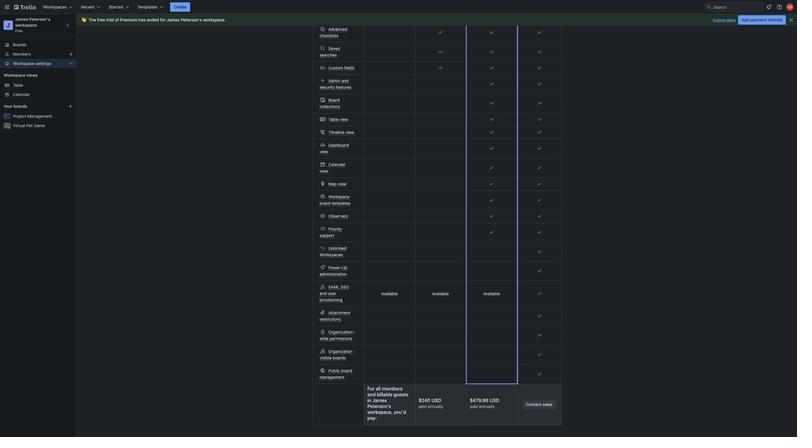 Task type: describe. For each thing, give the bounding box(es) containing it.
add payment method
[[742, 17, 782, 22]]

members
[[382, 387, 403, 392]]

board for templates
[[320, 201, 331, 206]]

view for dashboard view
[[320, 149, 328, 154]]

Search field
[[711, 3, 763, 11]]

unlimited workspaces
[[320, 246, 346, 258]]

settings
[[36, 61, 51, 66]]

,
[[391, 410, 393, 415]]

recent
[[81, 4, 95, 9]]

for all members and billable guests in
[[367, 387, 408, 404]]

starred button
[[105, 2, 133, 12]]

boards
[[13, 42, 26, 47]]

$240
[[419, 398, 430, 404]]

pet
[[26, 123, 33, 128]]

$479.96 usd paid annually
[[470, 398, 499, 410]]

saved searches
[[320, 46, 340, 57]]

management
[[320, 375, 344, 380]]

usd for $240 usd
[[431, 398, 441, 404]]

for
[[160, 17, 166, 22]]

unlimited
[[328, 246, 346, 251]]

ended
[[147, 17, 159, 22]]

you'd
[[394, 410, 406, 415]]

workspace for james peterson's workspace free
[[15, 23, 37, 28]]

table view
[[328, 117, 348, 122]]

guests
[[394, 393, 408, 398]]

2 available from the left
[[432, 291, 449, 296]]

method
[[768, 17, 782, 22]]

peterson's inside "banner"
[[181, 17, 202, 22]]

search image
[[707, 5, 711, 9]]

billable
[[377, 393, 392, 398]]

management
[[27, 114, 52, 119]]

workspaces inside popup button
[[43, 4, 67, 9]]

map
[[328, 182, 337, 187]]

virtual
[[13, 123, 25, 128]]

calendar for calendar view
[[328, 162, 345, 167]]

add payment method button
[[738, 15, 786, 25]]

attachment
[[328, 311, 350, 316]]

power-
[[328, 265, 342, 270]]

$240 usd paid annually
[[419, 398, 443, 409]]

0 notifications image
[[765, 4, 772, 11]]

organization- wide permissions
[[320, 330, 354, 341]]

your
[[4, 104, 12, 109]]

power-up administration
[[320, 265, 347, 277]]

public board management
[[320, 369, 352, 380]]

virtual pet game
[[13, 123, 45, 128]]

table link
[[13, 82, 73, 88]]

payment
[[750, 17, 767, 22]]

admin
[[328, 78, 340, 83]]

workspace for settings
[[13, 61, 35, 66]]

collections
[[320, 104, 340, 109]]

organization
[[328, 349, 353, 354]]

james for james peterson's workspace free
[[15, 17, 28, 22]]

fields
[[344, 65, 354, 70]]

board
[[328, 98, 340, 103]]

priority
[[328, 227, 342, 232]]

has
[[139, 17, 146, 22]]

wave image
[[81, 17, 86, 23]]

templates
[[332, 201, 351, 206]]

permissions
[[330, 336, 352, 341]]

j
[[7, 22, 10, 28]]

workspace for views
[[4, 73, 25, 78]]

1 horizontal spatial james
[[167, 17, 180, 22]]

checklists
[[320, 33, 339, 38]]

create button
[[170, 2, 190, 12]]

3 available from the left
[[483, 291, 500, 296]]

advanced
[[328, 27, 347, 32]]

wide
[[320, 336, 328, 341]]

custom
[[328, 65, 343, 70]]

back to home image
[[14, 2, 36, 12]]

table for table view
[[328, 117, 339, 122]]

advanced checklists
[[320, 27, 347, 38]]

view for map view
[[338, 182, 346, 187]]

virtual pet game link
[[13, 123, 73, 129]]

restrictions
[[320, 317, 341, 322]]

security
[[320, 85, 335, 90]]

custom fields
[[328, 65, 354, 70]]

support
[[320, 233, 334, 238]]

explore
[[713, 18, 726, 22]]

administration
[[320, 272, 347, 277]]

workspace inside "banner"
[[203, 17, 224, 22]]

j link
[[4, 21, 13, 30]]

trial
[[106, 17, 114, 22]]

workspace board templates
[[320, 194, 351, 206]]

boards link
[[0, 40, 76, 50]]

sales
[[543, 402, 553, 407]]

of
[[115, 17, 119, 22]]

calendar for calendar
[[13, 92, 30, 97]]

1 available from the left
[[381, 291, 398, 296]]

calendar link
[[13, 92, 73, 98]]

in
[[367, 398, 371, 404]]

peterson's for james peterson's workspace free
[[29, 17, 50, 22]]

james peterson's workspace
[[367, 398, 391, 415]]

👋
[[81, 17, 86, 22]]

annually for $240
[[428, 404, 443, 409]]

workspace navigation collapse icon image
[[64, 21, 72, 29]]

admin and security features
[[320, 78, 351, 90]]

table for table
[[13, 83, 23, 88]]

saml
[[328, 285, 340, 290]]



Task type: locate. For each thing, give the bounding box(es) containing it.
members
[[13, 52, 31, 57]]

2 horizontal spatial workspace
[[367, 410, 391, 415]]

game
[[34, 123, 45, 128]]

2 horizontal spatial and
[[367, 393, 376, 398]]

0 vertical spatial calendar
[[13, 92, 30, 97]]

table
[[13, 83, 23, 88], [328, 117, 339, 122]]

calendar
[[13, 92, 30, 97], [328, 162, 345, 167]]

1 vertical spatial workspace
[[15, 23, 37, 28]]

view inside dashboard view
[[320, 149, 328, 154]]

dashboard view
[[320, 143, 349, 154]]

peterson's for james peterson's workspace
[[367, 404, 391, 410]]

workspace for james peterson's workspace
[[367, 410, 391, 415]]

workspace inside dropdown button
[[13, 61, 35, 66]]

1 vertical spatial workspaces
[[320, 253, 343, 258]]

1 horizontal spatial annually
[[479, 405, 495, 410]]

0 vertical spatial boards
[[14, 104, 27, 109]]

annually for $479.96
[[479, 405, 495, 410]]

project management
[[13, 114, 52, 119]]

1 vertical spatial table
[[328, 117, 339, 122]]

searches
[[320, 53, 337, 57]]

board inside public board management
[[341, 369, 352, 374]]

$479.96
[[470, 398, 488, 404]]

workspaces button
[[40, 2, 76, 12]]

your boards
[[4, 104, 27, 109]]

james inside james peterson's workspace free
[[15, 17, 28, 22]]

0 horizontal spatial annually
[[428, 404, 443, 409]]

dashboard
[[328, 143, 349, 148]]

starred
[[109, 4, 123, 9]]

1 vertical spatial board
[[341, 369, 352, 374]]

board for management
[[341, 369, 352, 374]]

view for calendar view
[[320, 169, 328, 174]]

view right timeline
[[345, 130, 354, 135]]

1 horizontal spatial and
[[341, 78, 349, 83]]

workspace views
[[4, 73, 38, 78]]

project management link
[[13, 114, 73, 119]]

observers
[[328, 214, 348, 219]]

annually down $479.96
[[479, 405, 495, 410]]

and inside the saml sso and user provisioning
[[320, 291, 327, 296]]

0 horizontal spatial boards
[[14, 104, 27, 109]]

and inside admin and security features
[[341, 78, 349, 83]]

banner containing 👋
[[76, 14, 797, 26]]

workspace left views
[[4, 73, 25, 78]]

james right for
[[167, 17, 180, 22]]

peterson's down in
[[367, 404, 391, 410]]

provisioning
[[320, 298, 343, 303]]

workspace
[[13, 61, 35, 66], [4, 73, 25, 78], [328, 194, 349, 199]]

christina overa (christinaovera) image
[[786, 4, 794, 11]]

attachment restrictions
[[320, 311, 350, 322]]

1 horizontal spatial table
[[328, 117, 339, 122]]

create
[[174, 4, 187, 9]]

annually inside $240 usd paid annually
[[428, 404, 443, 409]]

up
[[342, 265, 347, 270]]

1 vertical spatial boards
[[333, 356, 346, 361]]

1 vertical spatial calendar
[[328, 162, 345, 167]]

table inside the "table" link
[[13, 83, 23, 88]]

all
[[376, 387, 381, 392]]

timeline
[[328, 130, 344, 135]]

view
[[340, 117, 348, 122], [345, 130, 354, 135], [320, 149, 328, 154], [320, 169, 328, 174], [338, 182, 346, 187]]

james for james peterson's workspace
[[372, 398, 387, 404]]

0 horizontal spatial calendar
[[13, 92, 30, 97]]

table down workspace views in the left top of the page
[[13, 83, 23, 88]]

plans
[[727, 18, 736, 22]]

2 horizontal spatial james
[[372, 398, 387, 404]]

workspace settings
[[13, 61, 51, 66]]

paid for $479.96 usd
[[470, 405, 478, 410]]

usd right $240
[[431, 398, 441, 404]]

saved
[[328, 46, 340, 51]]

free
[[97, 17, 105, 22]]

calendar inside "calendar view"
[[328, 162, 345, 167]]

view up "timeline view"
[[340, 117, 348, 122]]

contact
[[526, 402, 541, 407]]

2 vertical spatial workspace
[[328, 194, 349, 199]]

contact sales link
[[523, 400, 556, 410]]

and down for
[[367, 393, 376, 398]]

board right the public
[[341, 369, 352, 374]]

peterson's inside james peterson's workspace
[[367, 404, 391, 410]]

free
[[15, 29, 23, 33]]

1 horizontal spatial peterson's
[[181, 17, 202, 22]]

usd right $479.96
[[490, 398, 499, 404]]

usd for $479.96 usd
[[490, 398, 499, 404]]

boards up project
[[14, 104, 27, 109]]

workspaces up workspace navigation collapse icon
[[43, 4, 67, 9]]

0 vertical spatial board
[[320, 201, 331, 206]]

0 horizontal spatial and
[[320, 291, 327, 296]]

workspace for board
[[328, 194, 349, 199]]

1 horizontal spatial boards
[[333, 356, 346, 361]]

view right map
[[338, 182, 346, 187]]

1 horizontal spatial available
[[432, 291, 449, 296]]

usd inside $479.96 usd paid annually
[[490, 398, 499, 404]]

0 horizontal spatial workspaces
[[43, 4, 67, 9]]

public
[[328, 369, 340, 374]]

paid down $479.96
[[470, 405, 478, 410]]

workspace settings button
[[0, 59, 76, 68]]

view inside "calendar view"
[[320, 169, 328, 174]]

view for table view
[[340, 117, 348, 122]]

workspaces
[[43, 4, 67, 9], [320, 253, 343, 258]]

priority support
[[320, 227, 342, 238]]

0 horizontal spatial usd
[[431, 398, 441, 404]]

workspace
[[203, 17, 224, 22], [15, 23, 37, 28], [367, 410, 391, 415]]

1 vertical spatial and
[[320, 291, 327, 296]]

0 horizontal spatial table
[[13, 83, 23, 88]]

peterson's down back to home image
[[29, 17, 50, 22]]

board left templates
[[320, 201, 331, 206]]

boards down "organization"
[[333, 356, 346, 361]]

sso
[[341, 285, 349, 290]]

primary element
[[0, 0, 797, 14]]

0 vertical spatial workspace
[[13, 61, 35, 66]]

organization-
[[328, 330, 354, 335]]

workspace up templates
[[328, 194, 349, 199]]

project
[[13, 114, 26, 119]]

james
[[15, 17, 28, 22], [167, 17, 180, 22], [372, 398, 387, 404]]

annually inside $479.96 usd paid annually
[[479, 405, 495, 410]]

boards inside organization visible boards
[[333, 356, 346, 361]]

1 horizontal spatial calendar
[[328, 162, 345, 167]]

peterson's
[[29, 17, 50, 22], [181, 17, 202, 22], [367, 404, 391, 410]]

for
[[367, 387, 375, 392]]

1 horizontal spatial board
[[341, 369, 352, 374]]

board inside workspace board templates
[[320, 201, 331, 206]]

paid down $240
[[419, 404, 427, 409]]

usd
[[431, 398, 441, 404], [490, 398, 499, 404]]

add board image
[[68, 104, 73, 109]]

paid
[[419, 404, 427, 409], [470, 405, 478, 410]]

1 vertical spatial workspace
[[4, 73, 25, 78]]

2 horizontal spatial available
[[483, 291, 500, 296]]

organization visible boards
[[320, 349, 353, 361]]

open information menu image
[[777, 4, 782, 10]]

0 horizontal spatial available
[[381, 291, 398, 296]]

0 horizontal spatial workspace
[[15, 23, 37, 28]]

workspaces down unlimited
[[320, 253, 343, 258]]

james down the billable
[[372, 398, 387, 404]]

calendar down dashboard view
[[328, 162, 345, 167]]

members link
[[0, 50, 76, 59]]

1 horizontal spatial paid
[[470, 405, 478, 410]]

templates button
[[134, 2, 167, 12]]

paid inside $240 usd paid annually
[[419, 404, 427, 409]]

.
[[224, 17, 226, 22]]

paid for $240 usd
[[419, 404, 427, 409]]

calendar up your boards
[[13, 92, 30, 97]]

2 horizontal spatial peterson's
[[367, 404, 391, 410]]

0 horizontal spatial james
[[15, 17, 28, 22]]

workspace inside workspace board templates
[[328, 194, 349, 199]]

visible
[[320, 356, 332, 361]]

boards
[[14, 104, 27, 109], [333, 356, 346, 361]]

0 horizontal spatial paid
[[419, 404, 427, 409]]

paid inside $479.96 usd paid annually
[[470, 405, 478, 410]]

1 horizontal spatial usd
[[490, 398, 499, 404]]

user
[[328, 291, 336, 296]]

view up "calendar view"
[[320, 149, 328, 154]]

timeline view
[[328, 130, 354, 135]]

0 horizontal spatial board
[[320, 201, 331, 206]]

james peterson's workspace free
[[15, 17, 51, 33]]

your boards with 2 items element
[[4, 103, 59, 110]]

explore plans
[[713, 18, 736, 22]]

0 vertical spatial and
[[341, 78, 349, 83]]

workspace inside james peterson's workspace free
[[15, 23, 37, 28]]

0 vertical spatial table
[[13, 83, 23, 88]]

james up free
[[15, 17, 28, 22]]

usd inside $240 usd paid annually
[[431, 398, 441, 404]]

templates
[[137, 4, 157, 9]]

0 vertical spatial workspace
[[203, 17, 224, 22]]

0 vertical spatial workspaces
[[43, 4, 67, 9]]

board collections
[[320, 98, 340, 109]]

👋 the free trial of premium has ended for james peterson's workspace .
[[81, 17, 226, 22]]

2 vertical spatial and
[[367, 393, 376, 398]]

and left user
[[320, 291, 327, 296]]

and up 'features'
[[341, 78, 349, 83]]

view for timeline view
[[345, 130, 354, 135]]

saml sso and user provisioning
[[320, 285, 349, 303]]

and inside for all members and billable guests in
[[367, 393, 376, 398]]

peterson's down create button at the top left
[[181, 17, 202, 22]]

table up timeline
[[328, 117, 339, 122]]

board
[[320, 201, 331, 206], [341, 369, 352, 374]]

workspaces inside unlimited workspaces
[[320, 253, 343, 258]]

contact sales
[[526, 402, 553, 407]]

pay:
[[367, 416, 377, 421]]

add
[[742, 17, 749, 22]]

annually down $240
[[428, 404, 443, 409]]

james inside james peterson's workspace
[[372, 398, 387, 404]]

the
[[89, 17, 96, 22]]

calendar view
[[320, 162, 345, 174]]

1 horizontal spatial workspaces
[[320, 253, 343, 258]]

peterson's inside james peterson's workspace free
[[29, 17, 50, 22]]

features
[[336, 85, 351, 90]]

view down dashboard view
[[320, 169, 328, 174]]

and
[[341, 78, 349, 83], [320, 291, 327, 296], [367, 393, 376, 398]]

2 vertical spatial workspace
[[367, 410, 391, 415]]

1 horizontal spatial workspace
[[203, 17, 224, 22]]

workspace down members
[[13, 61, 35, 66]]

0 horizontal spatial peterson's
[[29, 17, 50, 22]]

banner
[[76, 14, 797, 26]]



Task type: vqa. For each thing, say whether or not it's contained in the screenshot.
right Beyond
no



